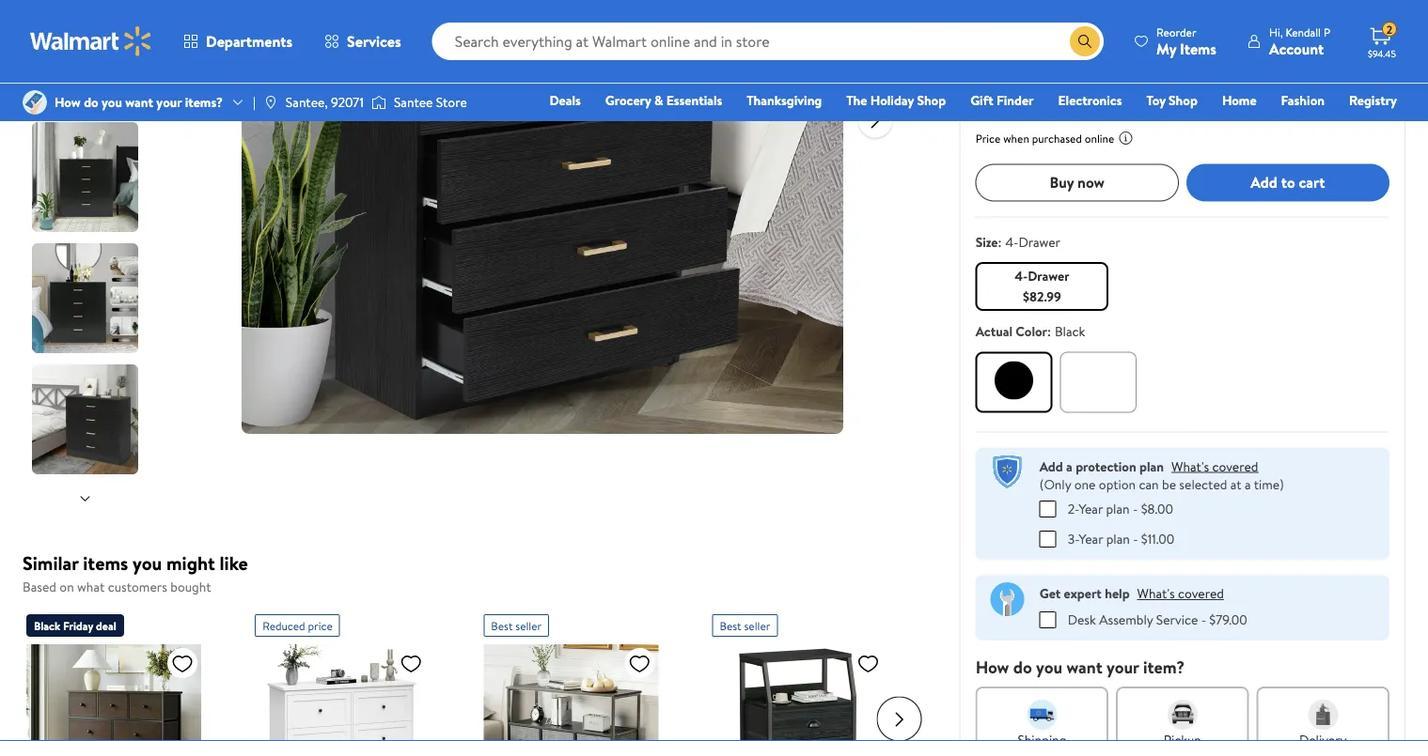 Task type: vqa. For each thing, say whether or not it's contained in the screenshot.
$ 4 97
no



Task type: describe. For each thing, give the bounding box(es) containing it.
add to cart button
[[1187, 164, 1390, 201]]

(only
[[1040, 475, 1071, 493]]

to
[[1282, 172, 1296, 193]]

- for $79.00
[[1202, 611, 1207, 629]]

one debit link
[[1245, 117, 1325, 137]]

Search search field
[[432, 23, 1104, 60]]

registry one debit
[[1253, 91, 1397, 136]]

the holiday shop link
[[838, 90, 955, 110]]

&
[[654, 91, 663, 110]]

681
[[1061, 55, 1077, 71]]

(3.7) 681 reviews
[[1036, 55, 1117, 71]]

want for item?
[[1067, 656, 1103, 680]]

when
[[1004, 130, 1030, 146]]

price when purchased online
[[976, 130, 1115, 146]]

item?
[[1144, 656, 1185, 680]]

electronics
[[1058, 91, 1122, 110]]

now
[[976, 88, 1028, 125]]

4- inside 4-drawer $82.99
[[1015, 267, 1028, 285]]

walmart+ link
[[1333, 117, 1406, 137]]

reduced
[[263, 618, 305, 634]]

1 vertical spatial covered
[[1178, 585, 1224, 603]]

deals link
[[541, 90, 589, 110]]

selected
[[1180, 475, 1228, 493]]

best seller for "dresser for bedroom tv stand with storage entertainment center dresser with 5 fabric drawers with open storage shelf for bedroom living room hallway" image at the left bottom of page
[[491, 618, 542, 634]]

toy shop
[[1147, 91, 1198, 110]]

desk assembly service - $79.00
[[1068, 611, 1248, 629]]

3-year plan - $11.00
[[1068, 530, 1175, 548]]

add for add a protection plan what's covered (only one option can be selected at a time)
[[1040, 457, 1063, 476]]

 image for how do you want your items?
[[23, 90, 47, 115]]

gift finder link
[[962, 90, 1042, 110]]

departments
[[206, 31, 293, 52]]

add to favorites list, dresser for bedroom tv stand with storage entertainment center dresser with 5 fabric drawers with open storage shelf for bedroom living room hallway image
[[629, 652, 651, 676]]

my
[[1157, 38, 1177, 59]]

2-
[[1068, 500, 1079, 518]]

deal
[[96, 618, 116, 634]]

like
[[220, 551, 248, 577]]

online
[[1085, 130, 1115, 146]]

how do you want your item?
[[976, 656, 1185, 680]]

furnulem classic nightstand with 3 drawers, fabric dresser organizer vertical storage tower, stable bedroom end table with open shelf, black oak image
[[712, 645, 887, 742]]

grocery
[[605, 91, 651, 110]]

do for how do you want your items?
[[84, 93, 98, 111]]

similar items you might like based on what customers bought
[[23, 551, 248, 597]]

finder
[[997, 91, 1034, 110]]

$82.99 inside 4-drawer $82.99
[[1023, 288, 1061, 306]]

search icon image
[[1078, 34, 1093, 49]]

now $82.99
[[976, 88, 1111, 125]]

intent image for shipping image
[[1027, 700, 1057, 730]]

one
[[1253, 118, 1282, 136]]

learn more about strikethrough prices image
[[1164, 104, 1179, 119]]

holiday
[[871, 91, 914, 110]]

at
[[1231, 475, 1242, 493]]

plan inside "add a protection plan what's covered (only one option can be selected at a time)"
[[1140, 457, 1164, 476]]

how do you want your items?
[[55, 93, 223, 111]]

$8.00
[[1141, 500, 1173, 518]]

you for how do you want your item?
[[1036, 656, 1063, 680]]

0 horizontal spatial :
[[998, 233, 1002, 251]]

electronics link
[[1050, 90, 1131, 110]]

assembly
[[1099, 611, 1153, 629]]

fashion
[[1281, 91, 1325, 110]]

$11.00
[[1142, 530, 1175, 548]]

kendall
[[1286, 24, 1321, 40]]

hi, kendall p account
[[1270, 24, 1331, 59]]

how for how do you want your items?
[[55, 93, 81, 111]]

price
[[308, 618, 333, 634]]

add to favorites list, furnulem classic nightstand with 3 drawers, fabric dresser organizer vertical storage tower, stable bedroom end table with open shelf, black oak image
[[857, 652, 880, 676]]

next image image
[[78, 492, 93, 507]]

get expert help what's covered
[[1040, 585, 1224, 603]]

next media item image
[[864, 110, 887, 132]]

want for items?
[[125, 93, 153, 111]]

0 horizontal spatial a
[[1066, 457, 1073, 476]]

$79.00
[[1210, 611, 1248, 629]]

shop inside toy shop link
[[1169, 91, 1198, 110]]

next slide for similar items you might like list image
[[877, 697, 922, 742]]

store
[[436, 93, 467, 111]]

1 vertical spatial what's
[[1137, 585, 1175, 603]]

2-year plan - $8.00
[[1068, 500, 1173, 518]]

what's covered button for get expert help
[[1137, 585, 1224, 603]]

best for 'furnulem classic nightstand with 3 drawers, fabric dresser organizer vertical storage tower, stable bedroom end table with open shelf, black oak' 'image'
[[720, 618, 742, 634]]

buy
[[1050, 172, 1074, 193]]

0 vertical spatial drawer
[[1019, 233, 1061, 251]]

home
[[1222, 91, 1257, 110]]

buy now button
[[976, 164, 1179, 201]]

on
[[60, 578, 74, 597]]

you for similar items you might like based on what customers bought
[[133, 551, 162, 577]]

shop inside the holiday shop 'link'
[[917, 91, 946, 110]]

add for add to cart
[[1251, 172, 1278, 193]]

based
[[23, 578, 56, 597]]

intent image for pickup image
[[1168, 700, 1198, 730]]

size
[[976, 233, 998, 251]]

 image for santee store
[[371, 93, 386, 112]]

what's covered button for add a protection plan
[[1172, 457, 1259, 476]]

your for item?
[[1107, 656, 1139, 680]]

size : 4-drawer
[[976, 233, 1061, 251]]

can
[[1139, 475, 1159, 493]]

plan for $11.00
[[1107, 530, 1130, 548]]

Walmart Site-Wide search field
[[432, 23, 1104, 60]]

$199.99
[[1119, 102, 1160, 120]]

you for how do you want your items?
[[102, 93, 122, 111]]

thanksgiving link
[[739, 90, 831, 110]]

$94.45
[[1368, 47, 1396, 60]]

seller for 'furnulem classic nightstand with 3 drawers, fabric dresser organizer vertical storage tower, stable bedroom end table with open shelf, black oak' 'image'
[[744, 618, 771, 634]]

items
[[1180, 38, 1217, 59]]

service
[[1156, 611, 1198, 629]]

santee
[[394, 93, 433, 111]]

dressers for bedroom, heavy duty 4-drawer wood chest of drawers, modern storage bedroom chest for kids room, black vertical storage cabinet for bathroom, closet, entryway, hallway, nursery, l2027 image
[[242, 0, 843, 434]]

product group containing black friday deal
[[26, 607, 214, 742]]

dresser for bedroom tv stand with storage entertainment center dresser with 5 fabric drawers with open storage shelf for bedroom living room hallway image
[[484, 645, 659, 742]]

drawer inside 4-drawer $82.99
[[1028, 267, 1070, 285]]

items
[[83, 551, 128, 577]]

0 vertical spatial $82.99
[[1035, 88, 1111, 125]]

santee, 92071
[[286, 93, 364, 111]]

protection
[[1076, 457, 1137, 476]]

wpp logo image
[[991, 455, 1025, 489]]

1 horizontal spatial :
[[1048, 322, 1051, 341]]

home link
[[1214, 90, 1265, 110]]



Task type: locate. For each thing, give the bounding box(es) containing it.
0 vertical spatial how
[[55, 93, 81, 111]]

bought
[[170, 578, 211, 597]]

best seller up "dresser for bedroom tv stand with storage entertainment center dresser with 5 fabric drawers with open storage shelf for bedroom living room hallway" image at the left bottom of page
[[491, 618, 542, 634]]

year for 2-
[[1079, 500, 1103, 518]]

 image
[[23, 90, 47, 115], [371, 93, 386, 112]]

0 vertical spatial what's
[[1172, 457, 1210, 476]]

your
[[156, 93, 182, 111], [1107, 656, 1139, 680]]

what's covered button
[[1172, 457, 1259, 476], [1137, 585, 1224, 603]]

fashion link
[[1273, 90, 1333, 110]]

 image right the 92071
[[371, 93, 386, 112]]

expert
[[1064, 585, 1102, 603]]

1 horizontal spatial best
[[720, 618, 742, 634]]

1 vertical spatial do
[[1014, 656, 1032, 680]]

product group containing reduced price
[[255, 607, 442, 742]]

do down the walmart image
[[84, 93, 98, 111]]

black
[[1055, 322, 1086, 341], [34, 618, 60, 634]]

1 vertical spatial -
[[1133, 530, 1138, 548]]

departments button
[[167, 19, 309, 64]]

intent image for delivery image
[[1308, 700, 1338, 730]]

$82.99 up the color
[[1023, 288, 1061, 306]]

- left the $8.00
[[1133, 500, 1138, 518]]

1 vertical spatial want
[[1067, 656, 1103, 680]]

color
[[1016, 322, 1048, 341]]

customers
[[108, 578, 167, 597]]

drawer
[[1019, 233, 1061, 251], [1028, 267, 1070, 285]]

santee,
[[286, 93, 328, 111]]

0 vertical spatial what's covered button
[[1172, 457, 1259, 476]]

now
[[1078, 172, 1105, 193]]

similar
[[23, 551, 79, 577]]

- for $11.00
[[1133, 530, 1138, 548]]

1 horizontal spatial want
[[1067, 656, 1103, 680]]

92071
[[331, 93, 364, 111]]

1 seller from the left
[[516, 618, 542, 634]]

2 year from the top
[[1079, 530, 1103, 548]]

purchased
[[1032, 130, 1082, 146]]

2 best from the left
[[720, 618, 742, 634]]

0 vertical spatial :
[[998, 233, 1002, 251]]

: up actual
[[998, 233, 1002, 251]]

2 product group from the left
[[255, 607, 442, 742]]

how down the walmart image
[[55, 93, 81, 111]]

2 vertical spatial you
[[1036, 656, 1063, 680]]

walmart image
[[30, 26, 152, 56]]

1 vertical spatial how
[[976, 656, 1009, 680]]

1 vertical spatial year
[[1079, 530, 1103, 548]]

deals
[[550, 91, 581, 110]]

0 vertical spatial year
[[1079, 500, 1103, 518]]

reahome 9 drawers dresser, chest of drawers fabric dressers with leather finish for adult dressers for bedroom brown image
[[26, 645, 201, 742]]

shop right holiday at top
[[917, 91, 946, 110]]

add
[[1251, 172, 1278, 193], [1040, 457, 1063, 476]]

toy shop link
[[1138, 90, 1206, 110]]

a left one at bottom
[[1066, 457, 1073, 476]]

the holiday shop
[[847, 91, 946, 110]]

year down 2-year plan - $8.00
[[1079, 530, 1103, 548]]

add to cart
[[1251, 172, 1325, 193]]

0 horizontal spatial seller
[[516, 618, 542, 634]]

year down one at bottom
[[1079, 500, 1103, 518]]

do
[[84, 93, 98, 111], [1014, 656, 1032, 680]]

plan down 2-year plan - $8.00
[[1107, 530, 1130, 548]]

you inside similar items you might like based on what customers bought
[[133, 551, 162, 577]]

you down desk assembly service - $79.00 checkbox
[[1036, 656, 1063, 680]]

1 horizontal spatial seller
[[744, 618, 771, 634]]

:
[[998, 233, 1002, 251], [1048, 322, 1051, 341]]

a
[[1066, 457, 1073, 476], [1245, 475, 1251, 493]]

2 shop from the left
[[1169, 91, 1198, 110]]

best seller up 'furnulem classic nightstand with 3 drawers, fabric dresser organizer vertical storage tower, stable bedroom end table with open shelf, black oak' 'image'
[[720, 618, 771, 634]]

2 best seller from the left
[[720, 618, 771, 634]]

add left one at bottom
[[1040, 457, 1063, 476]]

|
[[253, 93, 256, 111]]

0 vertical spatial want
[[125, 93, 153, 111]]

what's right can
[[1172, 457, 1210, 476]]

best seller
[[491, 618, 542, 634], [720, 618, 771, 634]]

how down in_home_installation logo
[[976, 656, 1009, 680]]

thanksgiving
[[747, 91, 822, 110]]

your for items?
[[156, 93, 182, 111]]

2 vertical spatial -
[[1202, 611, 1207, 629]]

4 product group from the left
[[712, 607, 900, 742]]

- left $79.00
[[1202, 611, 1207, 629]]

3-Year plan - $11.00 checkbox
[[1040, 531, 1057, 548]]

(3.7)
[[1036, 55, 1057, 71]]

add inside "add a protection plan what's covered (only one option can be selected at a time)"
[[1040, 457, 1063, 476]]

0 horizontal spatial do
[[84, 93, 98, 111]]

2 seller from the left
[[744, 618, 771, 634]]

dressers for bedroom, heavy duty 4-drawer wood chest of drawers, modern storage bedroom chest for kids room, black vertical storage cabinet for bathroom, closet, entryway, hallway, nursery, l2027 - image 4 of 10 image
[[32, 244, 142, 354]]

seller up "dresser for bedroom tv stand with storage entertainment center dresser with 5 fabric drawers with open storage shelf for bedroom living room hallway" image at the left bottom of page
[[516, 618, 542, 634]]

0 horizontal spatial black
[[34, 618, 60, 634]]

what's up desk assembly service - $79.00
[[1137, 585, 1175, 603]]

0 vertical spatial add
[[1251, 172, 1278, 193]]

get
[[1040, 585, 1061, 603]]

0 vertical spatial you
[[102, 93, 122, 111]]

year for 3-
[[1079, 530, 1103, 548]]

price
[[976, 130, 1001, 146]]

1 best seller from the left
[[491, 618, 542, 634]]

legal information image
[[1119, 130, 1134, 145]]

: down 4-drawer $82.99
[[1048, 322, 1051, 341]]

product group
[[26, 607, 214, 742], [255, 607, 442, 742], [484, 607, 671, 742], [712, 607, 900, 742]]

toy
[[1147, 91, 1166, 110]]

2 vertical spatial plan
[[1107, 530, 1130, 548]]

1 shop from the left
[[917, 91, 946, 110]]

buy now
[[1050, 172, 1105, 193]]

1 horizontal spatial  image
[[371, 93, 386, 112]]

a right at
[[1245, 475, 1251, 493]]

dressers for bedroom, heavy duty 4-drawer wood chest of drawers, modern storage bedroom chest for kids room, black vertical storage cabinet for bathroom, closet, entryway, hallway, nursery, l2027 - image 3 of 10 image
[[32, 122, 142, 232]]

add left to
[[1251, 172, 1278, 193]]

4-
[[1006, 233, 1019, 251], [1015, 267, 1028, 285]]

0 horizontal spatial add
[[1040, 457, 1063, 476]]

your left item? at the right of page
[[1107, 656, 1139, 680]]

actual color list
[[972, 348, 1394, 417]]

black right the color
[[1055, 322, 1086, 341]]

0 horizontal spatial you
[[102, 93, 122, 111]]

1 horizontal spatial black
[[1055, 322, 1086, 341]]

drawer down size : 4-drawer
[[1028, 267, 1070, 285]]

you up "customers"
[[133, 551, 162, 577]]

4- down size : 4-drawer
[[1015, 267, 1028, 285]]

covered right be
[[1213, 457, 1259, 476]]

- left $11.00
[[1133, 530, 1138, 548]]

add to favorites list, reahome 9 drawers dresser, chest of drawers fabric dressers with leather finish for adult dressers for bedroom brown image
[[171, 652, 194, 676]]

2
[[1387, 21, 1393, 37]]

want down "desk"
[[1067, 656, 1103, 680]]

1 vertical spatial plan
[[1106, 500, 1130, 518]]

0 horizontal spatial want
[[125, 93, 153, 111]]

help
[[1105, 585, 1130, 603]]

1 vertical spatial $82.99
[[1023, 288, 1061, 306]]

essentials
[[667, 91, 723, 110]]

be
[[1162, 475, 1176, 493]]

0 vertical spatial 4-
[[1006, 233, 1019, 251]]

what's inside "add a protection plan what's covered (only one option can be selected at a time)"
[[1172, 457, 1210, 476]]

1 vertical spatial 4-
[[1015, 267, 1028, 285]]

1 vertical spatial add
[[1040, 457, 1063, 476]]

desk
[[1068, 611, 1096, 629]]

black friday deal
[[34, 618, 116, 634]]

black left friday
[[34, 618, 60, 634]]

0 vertical spatial black
[[1055, 322, 1086, 341]]

covered up service
[[1178, 585, 1224, 603]]

seller up 'furnulem classic nightstand with 3 drawers, fabric dresser organizer vertical storage tower, stable bedroom end table with open shelf, black oak' 'image'
[[744, 618, 771, 634]]

1 vertical spatial drawer
[[1028, 267, 1070, 285]]

reduced price
[[263, 618, 333, 634]]

best for "dresser for bedroom tv stand with storage entertainment center dresser with 5 fabric drawers with open storage shelf for bedroom living room hallway" image at the left bottom of page
[[491, 618, 513, 634]]

0 vertical spatial do
[[84, 93, 98, 111]]

grocery & essentials link
[[597, 90, 731, 110]]

$82.99
[[1035, 88, 1111, 125], [1023, 288, 1061, 306]]

time)
[[1254, 475, 1284, 493]]

actual
[[976, 322, 1013, 341]]

plan down option
[[1106, 500, 1130, 518]]

4- right size
[[1006, 233, 1019, 251]]

services
[[347, 31, 401, 52]]

want
[[125, 93, 153, 111], [1067, 656, 1103, 680]]

reviews
[[1080, 55, 1117, 71]]

your left items?
[[156, 93, 182, 111]]

actual color : black
[[976, 322, 1086, 341]]

seller for "dresser for bedroom tv stand with storage entertainment center dresser with 5 fabric drawers with open storage shelf for bedroom living room hallway" image at the left bottom of page
[[516, 618, 542, 634]]

 image
[[263, 95, 278, 110]]

drawer up 4-drawer $82.99
[[1019, 233, 1061, 251]]

1 best from the left
[[491, 618, 513, 634]]

 image down the walmart image
[[23, 90, 47, 115]]

$82.99 up purchased
[[1035, 88, 1111, 125]]

option
[[1099, 475, 1136, 493]]

walmart+
[[1341, 118, 1397, 136]]

2 horizontal spatial you
[[1036, 656, 1063, 680]]

grocery & essentials
[[605, 91, 723, 110]]

cart
[[1299, 172, 1325, 193]]

how for how do you want your item?
[[976, 656, 1009, 680]]

1 horizontal spatial you
[[133, 551, 162, 577]]

1 horizontal spatial how
[[976, 656, 1009, 680]]

hi,
[[1270, 24, 1283, 40]]

1 horizontal spatial add
[[1251, 172, 1278, 193]]

- for $8.00
[[1133, 500, 1138, 518]]

-
[[1133, 500, 1138, 518], [1133, 530, 1138, 548], [1202, 611, 1207, 629]]

0 vertical spatial covered
[[1213, 457, 1259, 476]]

you down the walmart image
[[102, 93, 122, 111]]

add inside button
[[1251, 172, 1278, 193]]

1 vertical spatial what's covered button
[[1137, 585, 1224, 603]]

add to favorites list, homfa 6 drawer double dresser white, wood storage cabinet for living room, chest of drawers for bedroom image
[[400, 652, 422, 676]]

0 vertical spatial -
[[1133, 500, 1138, 518]]

do for how do you want your item?
[[1014, 656, 1032, 680]]

1 horizontal spatial your
[[1107, 656, 1139, 680]]

dressers for bedroom, heavy duty 4-drawer wood chest of drawers, modern storage bedroom chest for kids room, black vertical storage cabinet for bathroom, closet, entryway, hallway, nursery, l2027 - image 5 of 10 image
[[32, 365, 142, 475]]

year
[[1079, 500, 1103, 518], [1079, 530, 1103, 548]]

best
[[491, 618, 513, 634], [720, 618, 742, 634]]

2-Year plan - $8.00 checkbox
[[1040, 501, 1057, 518]]

covered inside "add a protection plan what's covered (only one option can be selected at a time)"
[[1213, 457, 1259, 476]]

plan for $8.00
[[1106, 500, 1130, 518]]

gift
[[971, 91, 994, 110]]

items?
[[185, 93, 223, 111]]

reorder
[[1157, 24, 1197, 40]]

one
[[1075, 475, 1096, 493]]

the
[[847, 91, 867, 110]]

might
[[166, 551, 215, 577]]

1 vertical spatial :
[[1048, 322, 1051, 341]]

want left items?
[[125, 93, 153, 111]]

0 horizontal spatial how
[[55, 93, 81, 111]]

best seller for 'furnulem classic nightstand with 3 drawers, fabric dresser organizer vertical storage tower, stable bedroom end table with open shelf, black oak' 'image'
[[720, 618, 771, 634]]

0 horizontal spatial shop
[[917, 91, 946, 110]]

0 horizontal spatial best seller
[[491, 618, 542, 634]]

1 vertical spatial your
[[1107, 656, 1139, 680]]

1 vertical spatial black
[[34, 618, 60, 634]]

1 product group from the left
[[26, 607, 214, 742]]

0 horizontal spatial your
[[156, 93, 182, 111]]

0 vertical spatial your
[[156, 93, 182, 111]]

1 horizontal spatial best seller
[[720, 618, 771, 634]]

registry link
[[1341, 90, 1406, 110]]

dressers for bedroom, heavy duty 4-drawer wood chest of drawers, modern storage bedroom chest for kids room, black vertical storage cabinet for bathroom, closet, entryway, hallway, nursery, l2027 - image 2 of 10 image
[[32, 1, 142, 111]]

shop right toy
[[1169, 91, 1198, 110]]

plan right option
[[1140, 457, 1164, 476]]

3 product group from the left
[[484, 607, 671, 742]]

you
[[102, 93, 122, 111], [133, 551, 162, 577], [1036, 656, 1063, 680]]

p
[[1324, 24, 1331, 40]]

681 reviews link
[[1057, 55, 1117, 71]]

homfa 6 drawer double dresser white, wood storage cabinet for living room, chest of drawers for bedroom image
[[255, 645, 430, 742]]

in_home_installation logo image
[[991, 583, 1025, 617]]

0 horizontal spatial  image
[[23, 90, 47, 115]]

1 vertical spatial you
[[133, 551, 162, 577]]

1 horizontal spatial do
[[1014, 656, 1032, 680]]

do up intent image for shipping
[[1014, 656, 1032, 680]]

size list
[[972, 258, 1394, 315]]

0 vertical spatial plan
[[1140, 457, 1164, 476]]

0 horizontal spatial best
[[491, 618, 513, 634]]

registry
[[1349, 91, 1397, 110]]

1 horizontal spatial shop
[[1169, 91, 1198, 110]]

what
[[77, 578, 105, 597]]

Desk Assembly Service - $79.00 checkbox
[[1040, 612, 1057, 629]]

1 horizontal spatial a
[[1245, 475, 1251, 493]]

1 year from the top
[[1079, 500, 1103, 518]]



